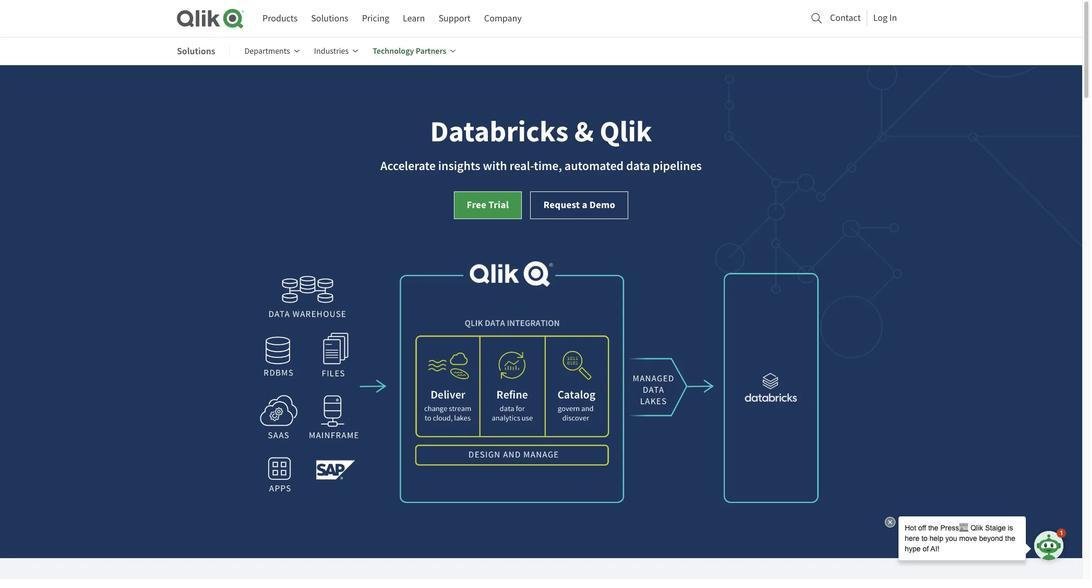 Task type: locate. For each thing, give the bounding box(es) containing it.
architecture diagram illustrating how qlik data integration products can quickly bring data into databricks. image
[[242, 253, 840, 519]]

solutions
[[311, 13, 348, 25], [177, 45, 215, 57]]

solutions up industries
[[311, 13, 348, 25]]

free
[[467, 198, 487, 211]]

solutions inside qlik main element
[[311, 13, 348, 25]]

products
[[263, 13, 298, 25]]

learn link
[[403, 9, 425, 28]]

data
[[626, 158, 650, 174]]

support link
[[439, 9, 471, 28]]

solutions inside menu bar
[[177, 45, 215, 57]]

industries link
[[314, 39, 358, 64]]

industries
[[314, 46, 349, 56]]

demo
[[590, 198, 616, 211]]

1 vertical spatial solutions
[[177, 45, 215, 57]]

menu bar containing products
[[263, 9, 522, 28]]

automated
[[565, 158, 624, 174]]

time,
[[534, 158, 562, 174]]

log in
[[873, 12, 897, 24]]

technology partners link
[[373, 39, 456, 64]]

menu bar
[[263, 9, 522, 28]]

0 vertical spatial solutions
[[311, 13, 348, 25]]

0 horizontal spatial solutions
[[177, 45, 215, 57]]

1 horizontal spatial solutions
[[311, 13, 348, 25]]

solutions down go to the home page. image
[[177, 45, 215, 57]]

trial
[[489, 198, 509, 211]]

accelerate insights with real-time, automated data pipelines
[[381, 158, 702, 174]]

request
[[544, 198, 580, 211]]

qlik main element
[[263, 9, 906, 28]]

pipelines
[[653, 158, 702, 174]]

databricks
[[430, 112, 569, 151]]



Task type: describe. For each thing, give the bounding box(es) containing it.
request a demo link
[[531, 192, 629, 219]]

pricing
[[362, 13, 389, 25]]

insights
[[438, 158, 481, 174]]

partners
[[416, 45, 446, 56]]

departments link
[[245, 39, 299, 64]]

log
[[873, 12, 888, 24]]

solutions link
[[311, 9, 348, 28]]

solutions menu bar
[[177, 39, 470, 64]]

request a demo
[[544, 198, 616, 211]]

contact link
[[830, 9, 861, 27]]

in
[[890, 12, 897, 24]]

free trial
[[467, 198, 509, 211]]

menu bar inside qlik main element
[[263, 9, 522, 28]]

log in link
[[873, 9, 897, 27]]

contact
[[830, 12, 861, 24]]

real-
[[510, 158, 534, 174]]

accelerate
[[381, 158, 436, 174]]

support
[[439, 13, 471, 25]]

go to the home page. image
[[177, 8, 244, 29]]

qlik
[[600, 112, 652, 151]]

departments
[[245, 46, 290, 56]]

technology
[[373, 45, 414, 56]]

products link
[[263, 9, 298, 28]]

pricing link
[[362, 9, 389, 28]]

company
[[484, 13, 522, 25]]

solutions for solutions menu bar in the left of the page
[[177, 45, 215, 57]]

&
[[575, 112, 594, 151]]

company link
[[484, 9, 522, 28]]

with
[[483, 158, 507, 174]]

free trial link
[[454, 192, 522, 219]]

technology partners
[[373, 45, 446, 56]]

learn
[[403, 13, 425, 25]]

a
[[582, 198, 588, 211]]

databricks & qlik
[[430, 112, 652, 151]]

solutions for solutions link
[[311, 13, 348, 25]]



Task type: vqa. For each thing, say whether or not it's contained in the screenshot.
the Qlik image
no



